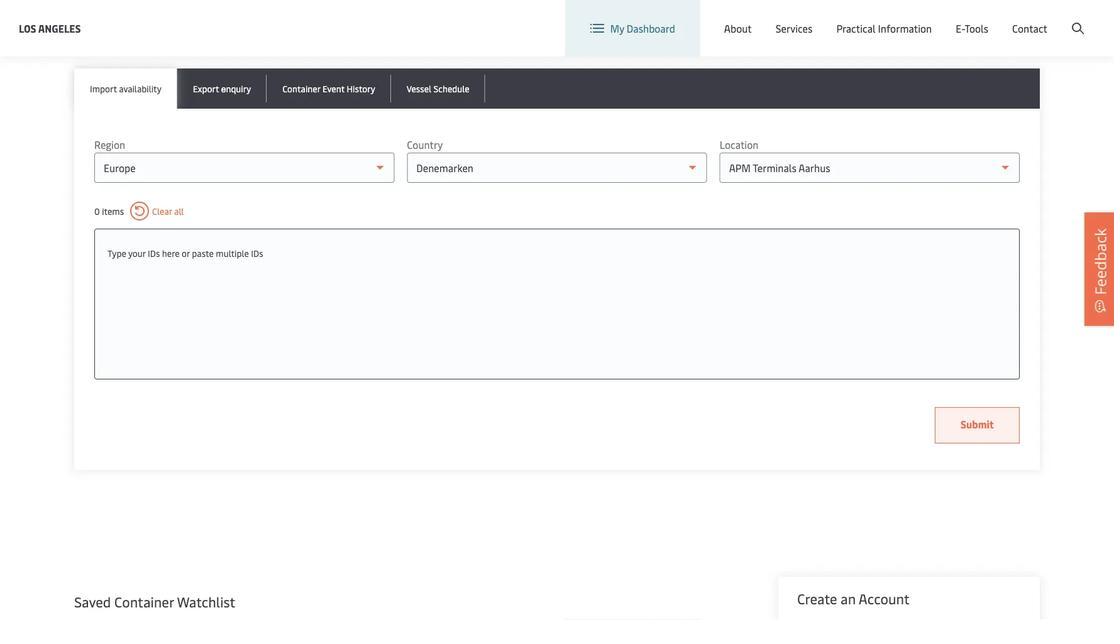 Task type: locate. For each thing, give the bounding box(es) containing it.
1 horizontal spatial container
[[282, 82, 320, 94]]

clear all button
[[130, 202, 184, 221]]

here
[[162, 247, 180, 259]]

account right an
[[859, 590, 910, 608]]

0 vertical spatial account
[[1053, 12, 1090, 25]]

container right 'saved'
[[114, 593, 174, 611]]

0 items
[[94, 205, 124, 217]]

create right /
[[1022, 12, 1051, 25]]

0 vertical spatial location
[[793, 12, 831, 25]]

information
[[878, 22, 932, 35]]

tab list
[[74, 69, 1040, 109]]

create left an
[[797, 590, 837, 608]]

0 horizontal spatial create
[[797, 590, 837, 608]]

1 vertical spatial account
[[859, 590, 910, 608]]

account
[[1053, 12, 1090, 25], [859, 590, 910, 608]]

container left event
[[282, 82, 320, 94]]

practical
[[836, 22, 876, 35]]

region
[[94, 138, 125, 152]]

practical information
[[836, 22, 932, 35]]

0 horizontal spatial location
[[720, 138, 758, 152]]

account right contact
[[1053, 12, 1090, 25]]

los angeles link
[[19, 20, 81, 36]]

container event history
[[282, 82, 375, 94]]

dashboard
[[627, 22, 675, 35]]

or
[[182, 247, 190, 259]]

create
[[1022, 12, 1051, 25], [797, 590, 837, 608]]

location
[[793, 12, 831, 25], [720, 138, 758, 152]]

2 ids from the left
[[251, 247, 263, 259]]

1 horizontal spatial ids
[[251, 247, 263, 259]]

los angeles
[[19, 21, 81, 35]]

global menu button
[[844, 0, 941, 37]]

my
[[610, 22, 624, 35]]

1 vertical spatial container
[[114, 593, 174, 611]]

services button
[[776, 0, 813, 57]]

history
[[347, 82, 375, 94]]

contact
[[1012, 22, 1047, 35]]

0 horizontal spatial container
[[114, 593, 174, 611]]

saved
[[74, 593, 111, 611]]

0 vertical spatial container
[[282, 82, 320, 94]]

/
[[1015, 12, 1019, 25]]

schedule
[[433, 82, 469, 94]]

1 vertical spatial location
[[720, 138, 758, 152]]

container
[[282, 82, 320, 94], [114, 593, 174, 611]]

1 vertical spatial create
[[797, 590, 837, 608]]

about button
[[724, 0, 752, 57]]

1 horizontal spatial location
[[793, 12, 831, 25]]

switch location
[[760, 12, 831, 25]]

location inside switch location button
[[793, 12, 831, 25]]

contact button
[[1012, 0, 1047, 57]]

e-tools button
[[956, 0, 988, 57]]

e-tools
[[956, 22, 988, 35]]

0 horizontal spatial ids
[[148, 247, 160, 259]]

country
[[407, 138, 443, 152]]

1 horizontal spatial create
[[1022, 12, 1051, 25]]

ids right 'your'
[[148, 247, 160, 259]]

my dashboard button
[[590, 0, 675, 57]]

0
[[94, 205, 100, 217]]

export еnquiry button
[[177, 69, 267, 109]]

0 vertical spatial create
[[1022, 12, 1051, 25]]

your
[[128, 247, 146, 259]]

switch location button
[[740, 11, 831, 25]]

tab list containing import availability
[[74, 69, 1040, 109]]

ids
[[148, 247, 160, 259], [251, 247, 263, 259]]

import availability button
[[74, 69, 177, 109]]

0 horizontal spatial account
[[859, 590, 910, 608]]

global menu
[[872, 12, 929, 25]]

ids right 'multiple'
[[251, 247, 263, 259]]



Task type: vqa. For each thing, say whether or not it's contained in the screenshot.
the Export
yes



Task type: describe. For each thing, give the bounding box(es) containing it.
global
[[872, 12, 901, 25]]

submit
[[961, 418, 994, 431]]

e-
[[956, 22, 965, 35]]

import
[[90, 82, 117, 94]]

clear all
[[152, 205, 184, 217]]

menu
[[903, 12, 929, 25]]

еnquiry
[[221, 82, 251, 94]]

login
[[989, 12, 1013, 25]]

feedback button
[[1085, 213, 1114, 326]]

multiple
[[216, 247, 249, 259]]

an
[[841, 590, 856, 608]]

saved container watchlist
[[74, 593, 235, 611]]

type your ids here or paste multiple ids
[[108, 247, 263, 259]]

event
[[323, 82, 345, 94]]

import availability
[[90, 82, 161, 94]]

container event history button
[[267, 69, 391, 109]]

submit button
[[935, 407, 1020, 444]]

1 horizontal spatial account
[[1053, 12, 1090, 25]]

clear
[[152, 205, 172, 217]]

paste
[[192, 247, 214, 259]]

availability
[[119, 82, 161, 94]]

export
[[193, 82, 219, 94]]

tools
[[965, 22, 988, 35]]

container inside button
[[282, 82, 320, 94]]

services
[[776, 22, 813, 35]]

about
[[724, 22, 752, 35]]

type
[[108, 247, 126, 259]]

my dashboard
[[610, 22, 675, 35]]

practical information button
[[836, 0, 932, 57]]

vessel
[[407, 82, 431, 94]]

all
[[174, 205, 184, 217]]

1 ids from the left
[[148, 247, 160, 259]]

los
[[19, 21, 36, 35]]

feedback
[[1090, 228, 1110, 295]]

export еnquiry
[[193, 82, 251, 94]]

vessel schedule button
[[391, 69, 485, 109]]

login / create account
[[989, 12, 1090, 25]]

items
[[102, 205, 124, 217]]

create an account
[[797, 590, 910, 608]]

login / create account link
[[965, 0, 1090, 37]]

vessel schedule
[[407, 82, 469, 94]]

switch
[[760, 12, 790, 25]]

angeles
[[38, 21, 81, 35]]

watchlist
[[177, 593, 235, 611]]



